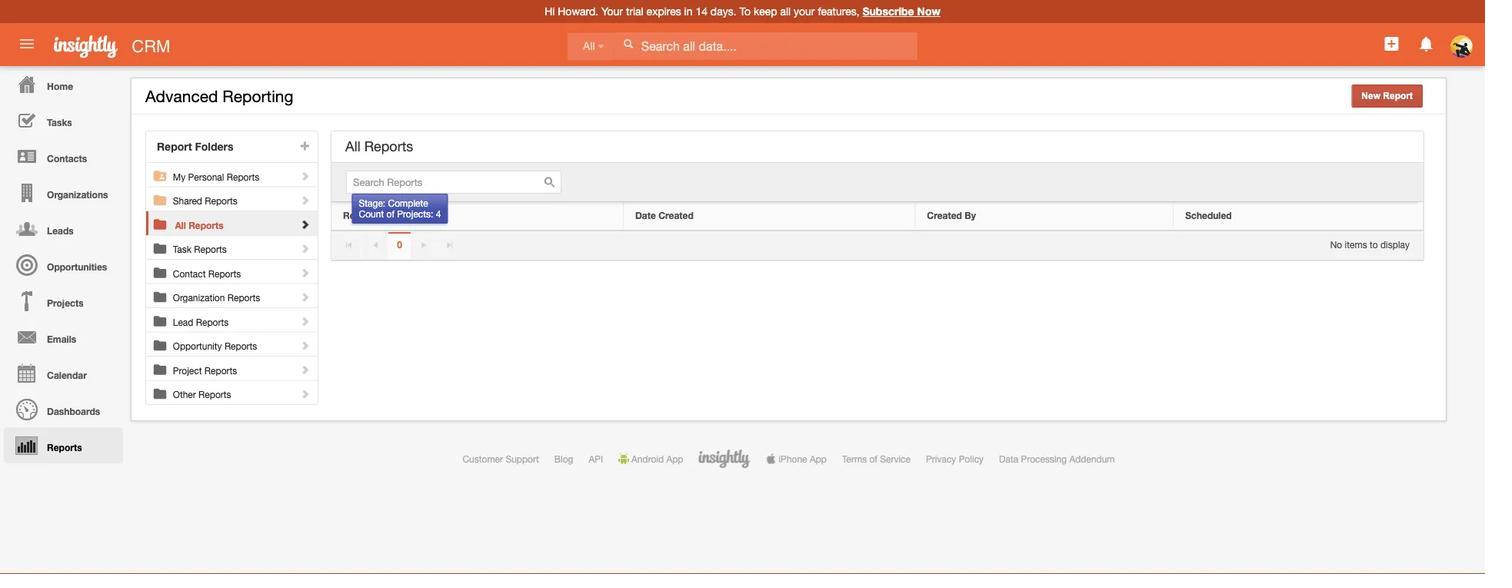 Task type: describe. For each thing, give the bounding box(es) containing it.
blog
[[554, 454, 573, 465]]

days.
[[711, 5, 737, 18]]

reports for 'organization reports' link
[[227, 293, 260, 303]]

contact reports
[[173, 268, 241, 279]]

report folders
[[157, 140, 233, 153]]

customer
[[463, 454, 503, 465]]

android
[[632, 454, 664, 465]]

white image
[[623, 38, 634, 49]]

stage: complete count of projects: 4
[[359, 198, 441, 220]]

privacy policy
[[926, 454, 984, 465]]

name
[[376, 210, 402, 221]]

reports up stage: at left
[[364, 138, 413, 154]]

processing
[[1021, 454, 1067, 465]]

chevron right image for all reports
[[300, 219, 310, 230]]

date created link
[[635, 210, 903, 222]]

reports for lead reports "link"
[[196, 317, 229, 328]]

project reports link
[[173, 357, 312, 376]]

data processing addendum
[[999, 454, 1115, 465]]

reports inside navigation
[[47, 442, 82, 453]]

opportunity
[[173, 341, 222, 352]]

customer support
[[463, 454, 539, 465]]

contacts link
[[4, 138, 123, 175]]

stage:
[[359, 198, 386, 208]]

android app link
[[619, 454, 683, 465]]

reports for task reports link at the left top of page
[[194, 244, 227, 255]]

Search all data.... text field
[[614, 32, 918, 60]]

lead reports
[[173, 317, 229, 328]]

all link
[[568, 33, 614, 60]]

policy
[[959, 454, 984, 465]]

service
[[880, 454, 911, 465]]

organizations link
[[4, 175, 123, 211]]

shared
[[173, 196, 202, 207]]

calendar link
[[4, 355, 123, 392]]

advanced reporting
[[145, 87, 293, 106]]

report for report name
[[343, 210, 373, 221]]

chevron right image for my personal reports
[[300, 171, 310, 182]]

app for android app
[[666, 454, 683, 465]]

to
[[740, 5, 751, 18]]

new report link
[[1352, 85, 1423, 108]]

dashboards link
[[4, 392, 123, 428]]

reports for contact reports link
[[208, 268, 241, 279]]

chevron right image for contact reports
[[300, 268, 310, 278]]

date
[[635, 210, 656, 221]]

emails link
[[4, 319, 123, 355]]

1 vertical spatial all
[[345, 138, 361, 154]]

calendar
[[47, 370, 87, 381]]

projects
[[47, 298, 84, 308]]

subscribe
[[863, 5, 914, 18]]

0 vertical spatial all reports
[[345, 138, 413, 154]]

1 created from the left
[[659, 210, 694, 221]]

reports for project reports 'link'
[[205, 365, 237, 376]]

hi
[[545, 5, 555, 18]]

shared reports link
[[173, 187, 312, 207]]

howard.
[[558, 5, 599, 18]]

android app
[[632, 454, 683, 465]]

items
[[1345, 239, 1367, 250]]

other reports link
[[173, 381, 312, 400]]

privacy
[[926, 454, 956, 465]]

0 vertical spatial all
[[583, 40, 595, 52]]

chevron right image for lead reports
[[300, 316, 310, 327]]

tasks link
[[4, 102, 123, 138]]

task reports link
[[173, 236, 312, 255]]

terms
[[842, 454, 867, 465]]

by
[[965, 210, 976, 221]]

report name link
[[343, 210, 612, 222]]

1 vertical spatial all reports
[[175, 220, 224, 231]]

organization reports link
[[173, 284, 312, 303]]

chevron right image for shared reports
[[300, 195, 310, 206]]

projects:
[[397, 209, 433, 220]]

chevron right image for opportunity reports
[[300, 340, 310, 351]]

other
[[173, 390, 196, 400]]

your
[[602, 5, 623, 18]]

scheduled link
[[1186, 210, 1412, 222]]

report for report folders
[[157, 140, 192, 153]]

new
[[1362, 91, 1381, 101]]

count
[[359, 209, 384, 220]]

chevron right image for organization reports
[[300, 292, 310, 303]]

projects link
[[4, 283, 123, 319]]

all
[[780, 5, 791, 18]]

shared reports
[[173, 196, 238, 207]]

row containing report name
[[332, 202, 1424, 231]]

Search Reports text field
[[346, 171, 562, 194]]

leads link
[[4, 211, 123, 247]]

created by link
[[927, 210, 1162, 222]]

keep
[[754, 5, 777, 18]]

leads
[[47, 225, 74, 236]]



Task type: vqa. For each thing, say whether or not it's contained in the screenshot.
Progress
no



Task type: locate. For each thing, give the bounding box(es) containing it.
0 horizontal spatial report
[[157, 140, 192, 153]]

reports for other reports link
[[199, 390, 231, 400]]

reports down project reports on the bottom left
[[199, 390, 231, 400]]

chevron right image inside contact reports link
[[300, 268, 310, 278]]

contact reports link
[[173, 260, 312, 279]]

4 chevron right image from the top
[[300, 268, 310, 278]]

reports down my personal reports
[[205, 196, 238, 207]]

chevron right image up lead reports "link"
[[300, 292, 310, 303]]

1 horizontal spatial all
[[345, 138, 361, 154]]

of
[[387, 209, 395, 220], [870, 454, 878, 465]]

chevron right image for other reports
[[300, 389, 310, 400]]

1 horizontal spatial created
[[927, 210, 962, 221]]

now
[[917, 5, 941, 18]]

6 chevron right image from the top
[[300, 365, 310, 375]]

chevron right image up other reports link
[[300, 365, 310, 375]]

1 chevron right image from the top
[[300, 195, 310, 206]]

app right android on the bottom left of page
[[666, 454, 683, 465]]

my
[[173, 172, 186, 182]]

all reports up stage: at left
[[345, 138, 413, 154]]

0 vertical spatial report
[[1383, 91, 1413, 101]]

1 chevron right image from the top
[[300, 171, 310, 182]]

of right terms
[[870, 454, 878, 465]]

chevron right image inside task reports link
[[300, 243, 310, 254]]

created by
[[927, 210, 976, 221]]

report down stage: at left
[[343, 210, 373, 221]]

row
[[332, 202, 1424, 231]]

chevron right image inside all reports link
[[300, 219, 310, 230]]

app
[[666, 454, 683, 465], [810, 454, 827, 465]]

app right iphone
[[810, 454, 827, 465]]

4
[[436, 209, 441, 220]]

display
[[1381, 239, 1410, 250]]

all reports up task reports
[[175, 220, 224, 231]]

1 vertical spatial report
[[157, 140, 192, 153]]

reports inside "link"
[[196, 317, 229, 328]]

1 app from the left
[[666, 454, 683, 465]]

opportunities
[[47, 262, 107, 272]]

reports for opportunity reports link
[[225, 341, 257, 352]]

0
[[397, 240, 402, 250]]

features,
[[818, 5, 860, 18]]

reports up organization reports
[[208, 268, 241, 279]]

all right plus icon
[[345, 138, 361, 154]]

14
[[696, 5, 708, 18]]

in
[[684, 5, 693, 18]]

iphone
[[779, 454, 807, 465]]

iphone app
[[779, 454, 827, 465]]

notifications image
[[1417, 35, 1436, 53]]

no
[[1330, 239, 1342, 250]]

chevron right image down project reports 'link'
[[300, 389, 310, 400]]

chevron right image inside project reports 'link'
[[300, 365, 310, 375]]

to
[[1370, 239, 1378, 250]]

report
[[1383, 91, 1413, 101], [157, 140, 192, 153], [343, 210, 373, 221]]

no items to display
[[1330, 239, 1410, 250]]

report up my
[[157, 140, 192, 153]]

opportunities link
[[4, 247, 123, 283]]

2 horizontal spatial report
[[1383, 91, 1413, 101]]

reports up lead reports "link"
[[227, 293, 260, 303]]

addendum
[[1070, 454, 1115, 465]]

reports down dashboards
[[47, 442, 82, 453]]

all down howard.
[[583, 40, 595, 52]]

dashboards
[[47, 406, 100, 417]]

4 chevron right image from the top
[[300, 389, 310, 400]]

data processing addendum link
[[999, 454, 1115, 465]]

5 chevron right image from the top
[[300, 292, 310, 303]]

2 vertical spatial report
[[343, 210, 373, 221]]

grid
[[332, 202, 1424, 231]]

organization reports
[[173, 293, 260, 303]]

your
[[794, 5, 815, 18]]

reporting
[[223, 87, 293, 106]]

lead
[[173, 317, 193, 328]]

2 chevron right image from the top
[[300, 219, 310, 230]]

reports for shared reports link
[[205, 196, 238, 207]]

data
[[999, 454, 1019, 465]]

opportunity reports
[[173, 341, 257, 352]]

blog link
[[554, 454, 573, 465]]

tasks
[[47, 117, 72, 128]]

reports down shared reports
[[189, 220, 224, 231]]

app for iphone app
[[810, 454, 827, 465]]

report name
[[343, 210, 402, 221]]

2 chevron right image from the top
[[300, 316, 310, 327]]

1 horizontal spatial of
[[870, 454, 878, 465]]

1 horizontal spatial report
[[343, 210, 373, 221]]

folders
[[195, 140, 233, 153]]

3 chevron right image from the top
[[300, 340, 310, 351]]

chevron right image up opportunity reports link
[[300, 316, 310, 327]]

home
[[47, 81, 73, 92]]

report right new
[[1383, 91, 1413, 101]]

emails
[[47, 334, 76, 345]]

all reports link
[[175, 212, 312, 231]]

chevron right image inside lead reports "link"
[[300, 316, 310, 327]]

reports for all reports link
[[189, 220, 224, 231]]

plus image
[[300, 140, 311, 151]]

0 horizontal spatial created
[[659, 210, 694, 221]]

chevron right image inside my personal reports link
[[300, 171, 310, 182]]

reports inside 'link'
[[205, 365, 237, 376]]

project
[[173, 365, 202, 376]]

subscribe now link
[[863, 5, 941, 18]]

chevron right image up task reports link at the left top of page
[[300, 219, 310, 230]]

chevron right image inside shared reports link
[[300, 195, 310, 206]]

terms of service
[[842, 454, 911, 465]]

3 chevron right image from the top
[[300, 243, 310, 254]]

contacts
[[47, 153, 87, 164]]

0 horizontal spatial app
[[666, 454, 683, 465]]

home link
[[4, 66, 123, 102]]

0 horizontal spatial all reports
[[175, 220, 224, 231]]

chevron right image inside other reports link
[[300, 389, 310, 400]]

all
[[583, 40, 595, 52], [345, 138, 361, 154], [175, 220, 186, 231]]

navigation containing home
[[0, 66, 123, 464]]

my personal reports
[[173, 172, 259, 182]]

chevron right image inside 'organization reports' link
[[300, 292, 310, 303]]

2 vertical spatial all
[[175, 220, 186, 231]]

chevron right image inside opportunity reports link
[[300, 340, 310, 351]]

0 button
[[388, 232, 411, 262]]

navigation
[[0, 66, 123, 464]]

chevron right image up contact reports link
[[300, 243, 310, 254]]

chevron right image up project reports 'link'
[[300, 340, 310, 351]]

date created
[[635, 210, 694, 221]]

organization
[[173, 293, 225, 303]]

0 horizontal spatial of
[[387, 209, 395, 220]]

reports link
[[4, 428, 123, 464]]

1 vertical spatial of
[[870, 454, 878, 465]]

created
[[659, 210, 694, 221], [927, 210, 962, 221]]

customer support link
[[463, 454, 539, 465]]

0 horizontal spatial all
[[175, 220, 186, 231]]

reports
[[364, 138, 413, 154], [227, 172, 259, 182], [205, 196, 238, 207], [189, 220, 224, 231], [194, 244, 227, 255], [208, 268, 241, 279], [227, 293, 260, 303], [196, 317, 229, 328], [225, 341, 257, 352], [205, 365, 237, 376], [199, 390, 231, 400], [47, 442, 82, 453]]

chevron right image up 'organization reports' link
[[300, 268, 310, 278]]

reports up opportunity reports
[[196, 317, 229, 328]]

of right count
[[387, 209, 395, 220]]

iphone app link
[[766, 454, 827, 465]]

advanced
[[145, 87, 218, 106]]

chevron right image down plus icon
[[300, 171, 310, 182]]

grid containing report name
[[332, 202, 1424, 231]]

reports up project reports 'link'
[[225, 341, 257, 352]]

task reports
[[173, 244, 227, 255]]

scheduled
[[1186, 210, 1232, 221]]

all up task
[[175, 220, 186, 231]]

personal
[[188, 172, 224, 182]]

2 created from the left
[[927, 210, 962, 221]]

contact
[[173, 268, 206, 279]]

of inside stage: complete count of projects: 4
[[387, 209, 395, 220]]

lead reports link
[[173, 308, 312, 328]]

0 vertical spatial of
[[387, 209, 395, 220]]

chevron right image for task reports
[[300, 243, 310, 254]]

1 horizontal spatial all reports
[[345, 138, 413, 154]]

chevron right image
[[300, 171, 310, 182], [300, 316, 310, 327], [300, 340, 310, 351], [300, 389, 310, 400]]

complete
[[388, 198, 428, 208]]

all reports
[[345, 138, 413, 154], [175, 220, 224, 231]]

trial
[[626, 5, 644, 18]]

created inside 'link'
[[927, 210, 962, 221]]

task
[[173, 244, 192, 255]]

2 app from the left
[[810, 454, 827, 465]]

expires
[[647, 5, 681, 18]]

created right date in the left top of the page
[[659, 210, 694, 221]]

crm
[[132, 36, 170, 56]]

chevron right image for project reports
[[300, 365, 310, 375]]

support
[[506, 454, 539, 465]]

1 horizontal spatial app
[[810, 454, 827, 465]]

created left by
[[927, 210, 962, 221]]

api
[[589, 454, 603, 465]]

other reports
[[173, 390, 231, 400]]

chevron right image down plus icon
[[300, 195, 310, 206]]

2 horizontal spatial all
[[583, 40, 595, 52]]

organizations
[[47, 189, 108, 200]]

reports down opportunity reports
[[205, 365, 237, 376]]

project reports
[[173, 365, 237, 376]]

reports up contact reports
[[194, 244, 227, 255]]

chevron right image
[[300, 195, 310, 206], [300, 219, 310, 230], [300, 243, 310, 254], [300, 268, 310, 278], [300, 292, 310, 303], [300, 365, 310, 375]]

reports up shared reports link
[[227, 172, 259, 182]]



